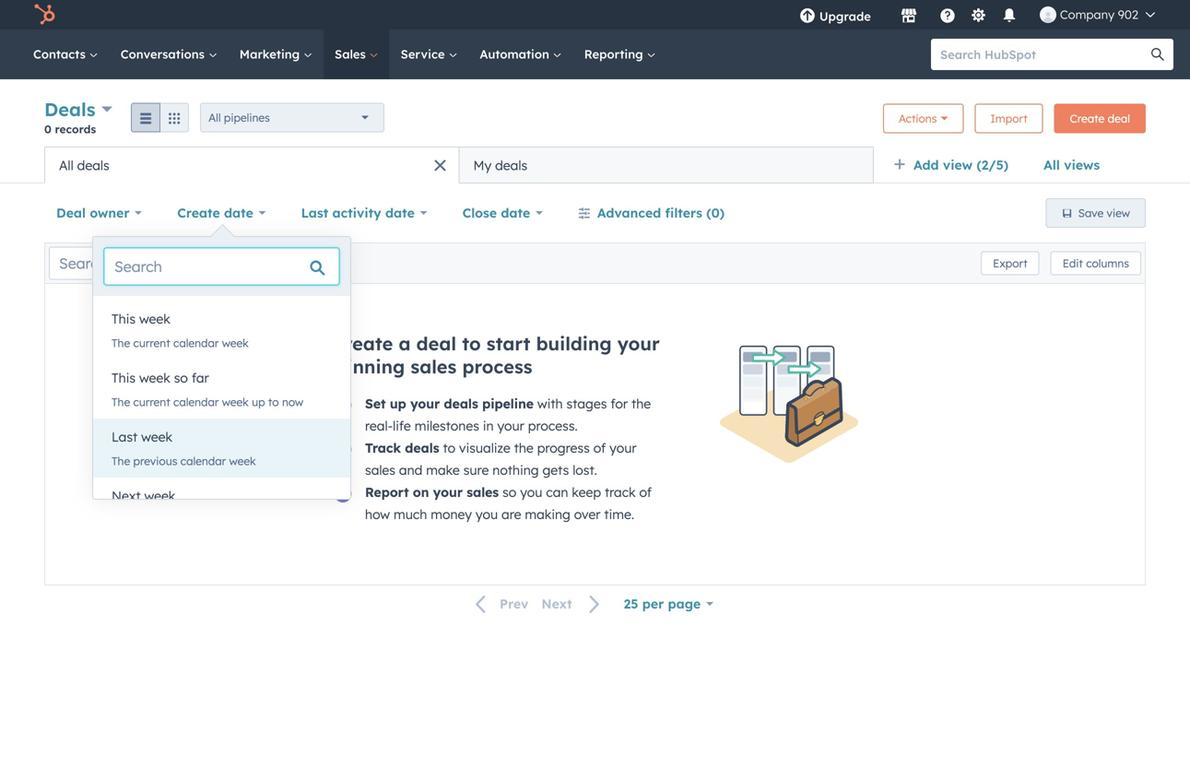 Task type: locate. For each thing, give the bounding box(es) containing it.
0 vertical spatial deal
[[1108, 112, 1131, 125]]

0 vertical spatial create
[[1071, 112, 1105, 125]]

0 vertical spatial you
[[520, 484, 543, 500]]

last
[[301, 205, 329, 221], [112, 429, 138, 445]]

create date
[[177, 205, 253, 221]]

marketing
[[240, 47, 304, 62]]

you left are
[[476, 506, 498, 523]]

0 horizontal spatial the
[[514, 440, 534, 456]]

2 horizontal spatial create
[[1071, 112, 1105, 125]]

1 horizontal spatial view
[[1107, 206, 1131, 220]]

sales up "set up your deals pipeline"
[[411, 355, 457, 378]]

3 date from the left
[[501, 205, 531, 221]]

0 vertical spatial to
[[462, 332, 481, 355]]

you left the can
[[520, 484, 543, 500]]

of right track
[[640, 484, 652, 500]]

1 vertical spatial next
[[542, 596, 572, 612]]

all deals
[[59, 157, 110, 173]]

deals inside all deals button
[[77, 157, 110, 173]]

all pipelines button
[[200, 103, 385, 132]]

deals right my
[[495, 157, 528, 173]]

reporting
[[585, 47, 647, 62]]

view right save
[[1107, 206, 1131, 220]]

deal up all views link
[[1108, 112, 1131, 125]]

1 this from the top
[[112, 311, 136, 327]]

current up the last week the previous calendar week
[[133, 395, 170, 409]]

0 horizontal spatial date
[[224, 205, 253, 221]]

your inside 'to visualize the progress of your sales and make sure nothing gets lost.'
[[610, 440, 637, 456]]

2 vertical spatial calendar
[[181, 454, 226, 468]]

to down milestones
[[443, 440, 456, 456]]

25 per page
[[624, 596, 701, 612]]

gets
[[543, 462, 569, 478]]

to left start
[[462, 332, 481, 355]]

date right "close"
[[501, 205, 531, 221]]

1 vertical spatial this
[[112, 370, 136, 386]]

1 vertical spatial sales
[[365, 462, 396, 478]]

1 horizontal spatial create
[[332, 332, 393, 355]]

create for create deal
[[1071, 112, 1105, 125]]

calendar inside this week so far the current calendar week up to now
[[173, 395, 219, 409]]

all for all pipelines
[[209, 111, 221, 125]]

deals inside "my deals" button
[[495, 157, 528, 173]]

to inside this week so far the current calendar week up to now
[[268, 395, 279, 409]]

current
[[133, 336, 170, 350], [133, 395, 170, 409]]

this inside this week the current calendar week
[[112, 311, 136, 327]]

week left "far"
[[139, 370, 170, 386]]

view inside button
[[1107, 206, 1131, 220]]

all down '0 records'
[[59, 157, 74, 173]]

create date button
[[165, 195, 278, 232]]

last inside popup button
[[301, 205, 329, 221]]

2 horizontal spatial to
[[462, 332, 481, 355]]

this week button
[[93, 301, 351, 338]]

create for create a deal to start building your winning sales process
[[332, 332, 393, 355]]

0 horizontal spatial you
[[476, 506, 498, 523]]

0 horizontal spatial up
[[252, 395, 265, 409]]

last week the previous calendar week
[[112, 429, 256, 468]]

deals for all deals
[[77, 157, 110, 173]]

4 the from the top
[[112, 454, 130, 468]]

actions
[[899, 112, 938, 125]]

1 horizontal spatial you
[[520, 484, 543, 500]]

so inside so you can keep track of how much money you are making over time.
[[503, 484, 517, 500]]

create inside button
[[1071, 112, 1105, 125]]

0 vertical spatial this
[[112, 311, 136, 327]]

the left next at the top left of page
[[112, 277, 130, 291]]

2 vertical spatial sales
[[467, 484, 499, 500]]

sales down "sure"
[[467, 484, 499, 500]]

your down the pipeline
[[498, 418, 525, 434]]

1 horizontal spatial date
[[386, 205, 415, 221]]

deal owner button
[[44, 195, 154, 232]]

deal right a
[[417, 332, 457, 355]]

of up the lost.
[[594, 440, 606, 456]]

2 current from the top
[[133, 395, 170, 409]]

to inside 'to visualize the progress of your sales and make sure nothing gets lost.'
[[443, 440, 456, 456]]

to left now
[[268, 395, 279, 409]]

group
[[131, 103, 189, 132]]

1 vertical spatial current
[[133, 395, 170, 409]]

create up search search field at the left
[[177, 205, 220, 221]]

1 horizontal spatial deal
[[1108, 112, 1131, 125]]

your up milestones
[[411, 396, 440, 412]]

1 horizontal spatial the
[[632, 396, 651, 412]]

deals up and
[[405, 440, 440, 456]]

0 vertical spatial of
[[594, 440, 606, 456]]

1 vertical spatial create
[[177, 205, 220, 221]]

upgrade
[[820, 9, 872, 24]]

0 horizontal spatial sales
[[365, 462, 396, 478]]

list box
[[93, 242, 351, 537]]

milestones
[[415, 418, 480, 434]]

set
[[365, 396, 386, 412]]

0 vertical spatial last
[[301, 205, 329, 221]]

this down this week the current calendar week
[[112, 370, 136, 386]]

next week button
[[93, 478, 351, 515]]

2 date from the left
[[386, 205, 415, 221]]

0 horizontal spatial create
[[177, 205, 220, 221]]

0 horizontal spatial next
[[112, 488, 141, 504]]

this for this week so far
[[112, 370, 136, 386]]

0 horizontal spatial view
[[944, 157, 973, 173]]

the inside 'to visualize the progress of your sales and make sure nothing gets lost.'
[[514, 440, 534, 456]]

date for create date
[[224, 205, 253, 221]]

deals button
[[44, 96, 113, 123]]

settings image
[[971, 8, 987, 24]]

in
[[483, 418, 494, 434]]

3 the from the top
[[112, 395, 130, 409]]

last up previous
[[112, 429, 138, 445]]

this week the current calendar week
[[112, 311, 249, 350]]

advanced
[[598, 205, 662, 221]]

view right add
[[944, 157, 973, 173]]

nothing
[[493, 462, 539, 478]]

view inside "popup button"
[[944, 157, 973, 173]]

stages
[[567, 396, 607, 412]]

0 vertical spatial calendar
[[173, 336, 219, 350]]

start
[[487, 332, 531, 355]]

this
[[112, 311, 136, 327], [112, 370, 136, 386]]

help image
[[940, 8, 956, 25]]

mateo roberts image
[[1040, 6, 1057, 23]]

on
[[413, 484, 429, 500]]

0 horizontal spatial deal
[[417, 332, 457, 355]]

with stages for the real-life milestones in your process.
[[365, 396, 651, 434]]

25 per page button
[[612, 586, 726, 623]]

the up 'nothing'
[[514, 440, 534, 456]]

sales inside 'to visualize the progress of your sales and make sure nothing gets lost.'
[[365, 462, 396, 478]]

search button
[[1143, 39, 1174, 70]]

0 vertical spatial sales
[[411, 355, 457, 378]]

week up this week so far button
[[222, 336, 249, 350]]

this for this week
[[112, 311, 136, 327]]

my deals
[[474, 157, 528, 173]]

week down next at the top left of page
[[139, 311, 170, 327]]

calendar down "far"
[[173, 395, 219, 409]]

calendar up next week button
[[181, 454, 226, 468]]

2 horizontal spatial sales
[[467, 484, 499, 500]]

deals for track deals
[[405, 440, 440, 456]]

1 vertical spatial to
[[268, 395, 279, 409]]

1 vertical spatial view
[[1107, 206, 1131, 220]]

up up the life
[[390, 396, 407, 412]]

0 horizontal spatial so
[[174, 370, 188, 386]]

sales
[[411, 355, 457, 378], [365, 462, 396, 478], [467, 484, 499, 500]]

all inside popup button
[[209, 111, 221, 125]]

0 horizontal spatial last
[[112, 429, 138, 445]]

create up views
[[1071, 112, 1105, 125]]

calendar inside this week the current calendar week
[[173, 336, 219, 350]]

sales down track
[[365, 462, 396, 478]]

edit columns button
[[1051, 251, 1142, 275]]

pipelines
[[224, 111, 270, 125]]

(0)
[[707, 205, 725, 221]]

1 vertical spatial last
[[112, 429, 138, 445]]

0 horizontal spatial of
[[594, 440, 606, 456]]

import button
[[975, 104, 1044, 133]]

date down all deals button
[[224, 205, 253, 221]]

up left now
[[252, 395, 265, 409]]

2 this from the top
[[112, 370, 136, 386]]

process.
[[528, 418, 578, 434]]

0 vertical spatial view
[[944, 157, 973, 173]]

notifications image
[[1002, 8, 1018, 25]]

calendar inside the last week the previous calendar week
[[181, 454, 226, 468]]

my
[[474, 157, 492, 173]]

last left activity
[[301, 205, 329, 221]]

1 horizontal spatial all
[[209, 111, 221, 125]]

1 vertical spatial of
[[640, 484, 652, 500]]

next inside next 'button'
[[542, 596, 572, 612]]

calendar up "far"
[[173, 336, 219, 350]]

date inside popup button
[[501, 205, 531, 221]]

building
[[536, 332, 612, 355]]

1 vertical spatial calendar
[[173, 395, 219, 409]]

next right prev in the bottom of the page
[[542, 596, 572, 612]]

the inside the last week the previous calendar week
[[112, 454, 130, 468]]

calendar for this week
[[173, 336, 219, 350]]

24
[[159, 277, 172, 291]]

2 vertical spatial create
[[332, 332, 393, 355]]

report
[[365, 484, 409, 500]]

date
[[224, 205, 253, 221], [386, 205, 415, 221], [501, 205, 531, 221]]

create inside popup button
[[177, 205, 220, 221]]

0 vertical spatial current
[[133, 336, 170, 350]]

all left pipelines
[[209, 111, 221, 125]]

menu
[[787, 0, 1169, 30]]

0 vertical spatial next
[[112, 488, 141, 504]]

lost.
[[573, 462, 598, 478]]

1 horizontal spatial so
[[503, 484, 517, 500]]

2 horizontal spatial all
[[1044, 157, 1061, 173]]

1 horizontal spatial sales
[[411, 355, 457, 378]]

views
[[1065, 157, 1101, 173]]

2 the from the top
[[112, 336, 130, 350]]

visualize
[[459, 440, 511, 456]]

create inside 'create a deal to start building your winning sales process'
[[332, 332, 393, 355]]

the
[[112, 277, 130, 291], [112, 336, 130, 350], [112, 395, 130, 409], [112, 454, 130, 468]]

this inside this week so far the current calendar week up to now
[[112, 370, 136, 386]]

1 horizontal spatial last
[[301, 205, 329, 221]]

save
[[1079, 206, 1104, 220]]

deal
[[56, 205, 86, 221]]

so
[[174, 370, 188, 386], [503, 484, 517, 500]]

the inside this week so far the current calendar week up to now
[[112, 395, 130, 409]]

all pipelines
[[209, 111, 270, 125]]

0 vertical spatial so
[[174, 370, 188, 386]]

current down next at the top left of page
[[133, 336, 170, 350]]

so left "far"
[[174, 370, 188, 386]]

view
[[944, 157, 973, 173], [1107, 206, 1131, 220]]

the left previous
[[112, 454, 130, 468]]

1 horizontal spatial to
[[443, 440, 456, 456]]

0 horizontal spatial all
[[59, 157, 74, 173]]

create deal
[[1071, 112, 1131, 125]]

1 vertical spatial the
[[514, 440, 534, 456]]

life
[[393, 418, 411, 434]]

1 vertical spatial deal
[[417, 332, 457, 355]]

1 current from the top
[[133, 336, 170, 350]]

week inside button
[[144, 488, 176, 504]]

0 vertical spatial the
[[632, 396, 651, 412]]

next down previous
[[112, 488, 141, 504]]

company
[[1061, 7, 1115, 22]]

1 horizontal spatial of
[[640, 484, 652, 500]]

close
[[463, 205, 497, 221]]

the right for
[[632, 396, 651, 412]]

deal
[[1108, 112, 1131, 125], [417, 332, 457, 355]]

edit columns
[[1063, 256, 1130, 270]]

hubspot image
[[33, 4, 55, 26]]

deals down records at the left top of the page
[[77, 157, 110, 173]]

your up track
[[610, 440, 637, 456]]

2 horizontal spatial date
[[501, 205, 531, 221]]

create left a
[[332, 332, 393, 355]]

your up for
[[618, 332, 660, 355]]

calendar
[[173, 336, 219, 350], [173, 395, 219, 409], [181, 454, 226, 468]]

all inside button
[[59, 157, 74, 173]]

the down the next 24 hour day
[[112, 336, 130, 350]]

your
[[618, 332, 660, 355], [411, 396, 440, 412], [498, 418, 525, 434], [610, 440, 637, 456], [433, 484, 463, 500]]

advanced filters (0)
[[598, 205, 725, 221]]

next inside next week button
[[112, 488, 141, 504]]

of inside 'to visualize the progress of your sales and make sure nothing gets lost.'
[[594, 440, 606, 456]]

this week so far the current calendar week up to now
[[112, 370, 304, 409]]

menu item
[[884, 0, 888, 30]]

0 horizontal spatial to
[[268, 395, 279, 409]]

so up are
[[503, 484, 517, 500]]

the up the last week the previous calendar week
[[112, 395, 130, 409]]

making
[[525, 506, 571, 523]]

all left views
[[1044, 157, 1061, 173]]

2 vertical spatial to
[[443, 440, 456, 456]]

last week button
[[93, 419, 351, 456]]

1 horizontal spatial next
[[542, 596, 572, 612]]

close date button
[[451, 195, 555, 232]]

the inside with stages for the real-life milestones in your process.
[[632, 396, 651, 412]]

of inside so you can keep track of how much money you are making over time.
[[640, 484, 652, 500]]

1 date from the left
[[224, 205, 253, 221]]

week down previous
[[144, 488, 176, 504]]

hubspot link
[[22, 4, 69, 26]]

last activity date button
[[289, 195, 440, 232]]

this down next at the top left of page
[[112, 311, 136, 327]]

last inside the last week the previous calendar week
[[112, 429, 138, 445]]

last for last activity date
[[301, 205, 329, 221]]

deals
[[77, 157, 110, 173], [495, 157, 528, 173], [444, 396, 479, 412], [405, 440, 440, 456]]

create for create date
[[177, 205, 220, 221]]

date right activity
[[386, 205, 415, 221]]

add view (2/5) button
[[882, 147, 1032, 184]]

1 vertical spatial so
[[503, 484, 517, 500]]

report on your sales
[[365, 484, 499, 500]]

week up next week button
[[229, 454, 256, 468]]



Task type: describe. For each thing, give the bounding box(es) containing it.
0 records
[[44, 122, 96, 136]]

next week
[[112, 488, 176, 504]]

deal owner
[[56, 205, 130, 221]]

next
[[133, 277, 156, 291]]

the next 24 hour day
[[112, 277, 221, 291]]

keep
[[572, 484, 601, 500]]

last for last week the previous calendar week
[[112, 429, 138, 445]]

notifications button
[[994, 0, 1026, 30]]

service
[[401, 47, 449, 62]]

view for add
[[944, 157, 973, 173]]

1 vertical spatial you
[[476, 506, 498, 523]]

and
[[399, 462, 423, 478]]

upgrade image
[[800, 8, 816, 25]]

all for all deals
[[59, 157, 74, 173]]

are
[[502, 506, 522, 523]]

1 horizontal spatial up
[[390, 396, 407, 412]]

with
[[538, 396, 563, 412]]

your up the money
[[433, 484, 463, 500]]

progress
[[537, 440, 590, 456]]

Search search field
[[104, 248, 340, 285]]

per
[[643, 596, 664, 612]]

close date
[[463, 205, 531, 221]]

add
[[914, 157, 940, 173]]

automation link
[[469, 30, 573, 79]]

for
[[611, 396, 628, 412]]

Search HubSpot search field
[[932, 39, 1158, 70]]

deals for my deals
[[495, 157, 528, 173]]

25
[[624, 596, 639, 612]]

marketing link
[[229, 30, 324, 79]]

deals up milestones
[[444, 396, 479, 412]]

pipeline
[[483, 396, 534, 412]]

pagination navigation
[[465, 592, 612, 617]]

deals banner
[[44, 96, 1147, 147]]

date for close date
[[501, 205, 531, 221]]

all deals button
[[44, 147, 459, 184]]

service link
[[390, 30, 469, 79]]

next for next week
[[112, 488, 141, 504]]

how
[[365, 506, 390, 523]]

menu containing company 902
[[787, 0, 1169, 30]]

day
[[202, 277, 221, 291]]

all views
[[1044, 157, 1101, 173]]

activity
[[333, 205, 382, 221]]

add view (2/5)
[[914, 157, 1009, 173]]

save view button
[[1047, 198, 1147, 228]]

export button
[[982, 251, 1040, 275]]

calendar for last week
[[181, 454, 226, 468]]

set up your deals pipeline
[[365, 396, 534, 412]]

to visualize the progress of your sales and make sure nothing gets lost.
[[365, 440, 637, 478]]

import
[[991, 112, 1028, 125]]

contacts link
[[22, 30, 109, 79]]

deal inside button
[[1108, 112, 1131, 125]]

sales inside 'create a deal to start building your winning sales process'
[[411, 355, 457, 378]]

sales link
[[324, 30, 390, 79]]

company 902
[[1061, 7, 1139, 22]]

so inside this week so far the current calendar week up to now
[[174, 370, 188, 386]]

to inside 'create a deal to start building your winning sales process'
[[462, 332, 481, 355]]

902
[[1119, 7, 1139, 22]]

filters
[[666, 205, 703, 221]]

reporting link
[[573, 30, 667, 79]]

help button
[[932, 0, 964, 30]]

deals
[[44, 98, 96, 121]]

1 the from the top
[[112, 277, 130, 291]]

current inside this week the current calendar week
[[133, 336, 170, 350]]

prev
[[500, 596, 529, 612]]

next for next
[[542, 596, 572, 612]]

up inside this week so far the current calendar week up to now
[[252, 395, 265, 409]]

your inside with stages for the real-life milestones in your process.
[[498, 418, 525, 434]]

sales
[[335, 47, 370, 62]]

the inside this week the current calendar week
[[112, 336, 130, 350]]

all for all views
[[1044, 157, 1061, 173]]

all views link
[[1032, 147, 1113, 184]]

create deal button
[[1055, 104, 1147, 133]]

now
[[282, 395, 304, 409]]

group inside deals banner
[[131, 103, 189, 132]]

export
[[994, 256, 1028, 270]]

(2/5)
[[977, 157, 1009, 173]]

conversations
[[121, 47, 208, 62]]

Search name or description search field
[[49, 247, 267, 280]]

page
[[668, 596, 701, 612]]

records
[[55, 122, 96, 136]]

0
[[44, 122, 52, 136]]

track
[[365, 440, 401, 456]]

my deals button
[[459, 147, 874, 184]]

week up the last week 'button'
[[222, 395, 249, 409]]

process
[[463, 355, 533, 378]]

list box containing this week
[[93, 242, 351, 537]]

money
[[431, 506, 472, 523]]

marketplaces image
[[901, 8, 918, 25]]

time.
[[605, 506, 635, 523]]

current inside this week so far the current calendar week up to now
[[133, 395, 170, 409]]

next button
[[535, 592, 612, 617]]

contacts
[[33, 47, 89, 62]]

track deals
[[365, 440, 440, 456]]

automation
[[480, 47, 553, 62]]

so you can keep track of how much money you are making over time.
[[365, 484, 652, 523]]

last activity date
[[301, 205, 415, 221]]

advanced filters (0) button
[[566, 195, 737, 232]]

conversations link
[[109, 30, 229, 79]]

over
[[574, 506, 601, 523]]

previous
[[133, 454, 178, 468]]

week up previous
[[141, 429, 172, 445]]

deal inside 'create a deal to start building your winning sales process'
[[417, 332, 457, 355]]

search image
[[1152, 48, 1165, 61]]

view for save
[[1107, 206, 1131, 220]]

hour
[[175, 277, 199, 291]]

your inside 'create a deal to start building your winning sales process'
[[618, 332, 660, 355]]

prev button
[[465, 592, 535, 617]]



Task type: vqa. For each thing, say whether or not it's contained in the screenshot.
Actions POPUP BUTTON
yes



